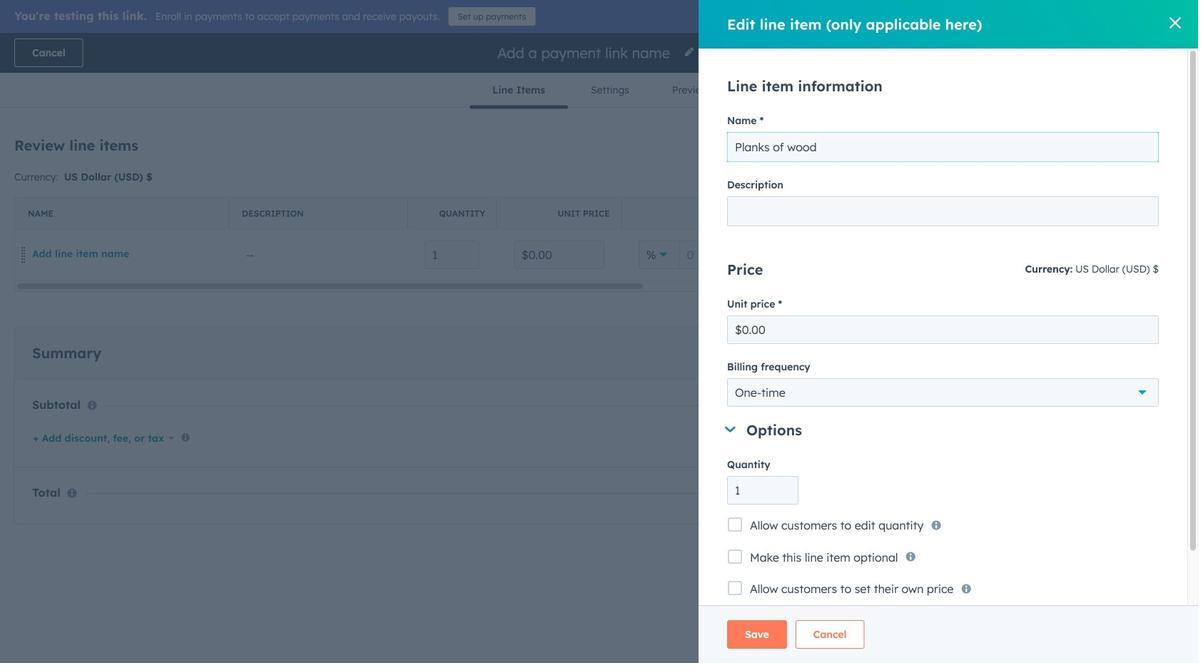 Task type: locate. For each thing, give the bounding box(es) containing it.
press to sort. image for eighth press to sort. element from the left
[[1113, 190, 1118, 200]]

press to sort. element
[[107, 190, 113, 201], [397, 190, 402, 201], [571, 190, 577, 201], [685, 190, 690, 201], [780, 190, 785, 201], [947, 190, 953, 201], [1027, 190, 1032, 201], [1113, 190, 1118, 201]]

caret image
[[725, 427, 736, 432]]

column header
[[224, 180, 337, 211], [15, 198, 230, 229], [229, 198, 408, 229], [408, 198, 498, 229], [497, 198, 623, 229], [622, 198, 801, 229], [800, 198, 915, 229], [915, 198, 1129, 229], [1129, 198, 1199, 229]]

3 press to sort. element from the left
[[571, 190, 577, 201]]

None text field
[[728, 132, 1159, 162], [728, 196, 1159, 226], [514, 241, 605, 269], [728, 316, 1159, 344], [728, 132, 1159, 162], [728, 196, 1159, 226], [514, 241, 605, 269], [728, 316, 1159, 344]]

press to sort. image
[[107, 190, 113, 200], [571, 190, 577, 200], [685, 190, 690, 200], [780, 190, 785, 200], [1027, 190, 1032, 200]]

navigation inside the 'page section' element
[[470, 73, 729, 108]]

3 press to sort. image from the left
[[1113, 190, 1118, 200]]

2 press to sort. image from the left
[[947, 190, 953, 200]]

1 press to sort. element from the left
[[107, 190, 113, 201]]

0 text field
[[679, 241, 783, 269]]

dialog
[[0, 0, 1199, 663], [699, 0, 1199, 663]]

pagination navigation
[[485, 281, 614, 300]]

navigation
[[470, 73, 729, 108]]

8 press to sort. element from the left
[[1113, 190, 1118, 201]]

4 press to sort. image from the left
[[780, 190, 785, 200]]

1 horizontal spatial press to sort. image
[[947, 190, 953, 200]]

Add a payment link name field
[[496, 43, 675, 62]]

3 press to sort. image from the left
[[685, 190, 690, 200]]

press to sort. image for seventh press to sort. element from right
[[397, 190, 402, 200]]

2 press to sort. element from the left
[[397, 190, 402, 201]]

None text field
[[425, 241, 480, 269], [728, 476, 799, 505], [425, 241, 480, 269], [728, 476, 799, 505]]

0 horizontal spatial press to sort. image
[[397, 190, 402, 200]]

2 horizontal spatial press to sort. image
[[1113, 190, 1118, 200]]

press to sort. image
[[397, 190, 402, 200], [947, 190, 953, 200], [1113, 190, 1118, 200]]

1 press to sort. image from the left
[[397, 190, 402, 200]]

2 dialog from the left
[[699, 0, 1199, 663]]

5 press to sort. element from the left
[[780, 190, 785, 201]]



Task type: describe. For each thing, give the bounding box(es) containing it.
6 press to sort. element from the left
[[947, 190, 953, 201]]

page section element
[[0, 33, 1199, 108]]

1 press to sort. image from the left
[[107, 190, 113, 200]]

1 dialog from the left
[[0, 0, 1199, 663]]

2 press to sort. image from the left
[[571, 190, 577, 200]]

5 press to sort. image from the left
[[1027, 190, 1032, 200]]

Search search field
[[34, 136, 320, 165]]

close image
[[1170, 17, 1182, 29]]

4 press to sort. element from the left
[[685, 190, 690, 201]]

press to sort. image for 3rd press to sort. element from the right
[[947, 190, 953, 200]]

7 press to sort. element from the left
[[1027, 190, 1032, 201]]



Task type: vqa. For each thing, say whether or not it's contained in the screenshot.
second dialog from the left
yes



